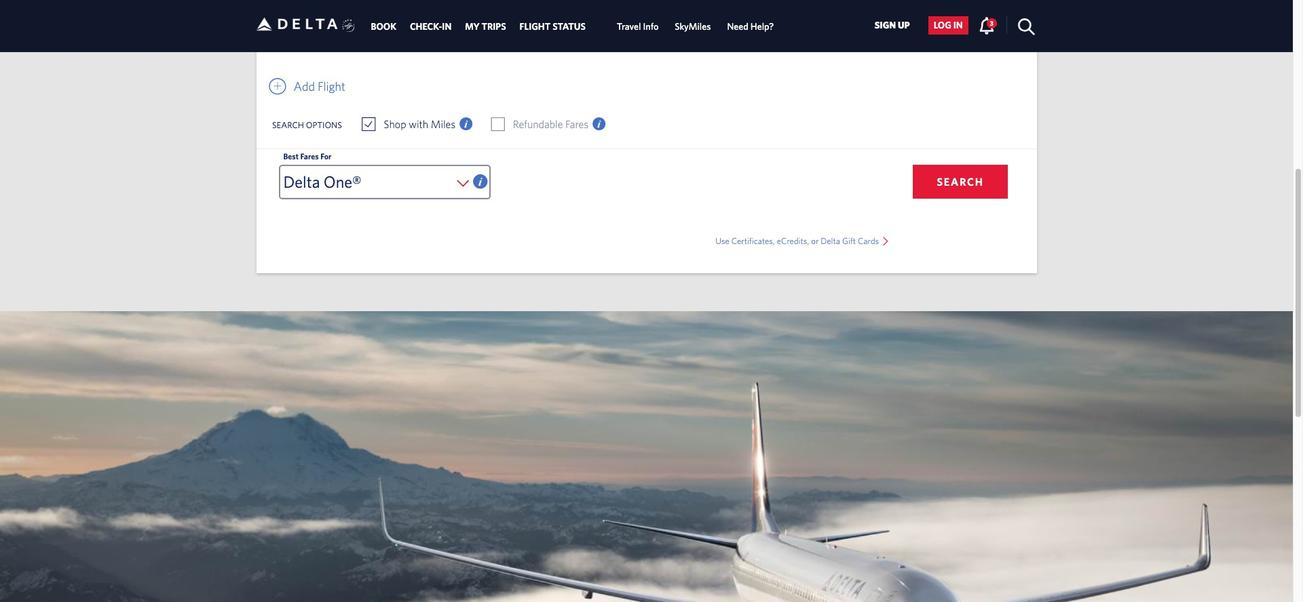 Task type: describe. For each thing, give the bounding box(es) containing it.
book link
[[371, 14, 396, 39]]

miles
[[431, 118, 456, 130]]

need help?
[[727, 21, 774, 32]]

or
[[811, 236, 819, 246]]

cen
[[273, 7, 313, 33]]

check-in
[[410, 21, 452, 32]]

with
[[409, 118, 428, 130]]

options
[[306, 120, 342, 130]]

certificates,
[[732, 236, 775, 246]]

trips
[[482, 21, 506, 32]]

for
[[320, 151, 331, 161]]

one®
[[324, 172, 362, 191]]

connection (optional) link
[[659, 3, 854, 35]]

fares
[[300, 151, 319, 161]]

cen link
[[269, 3, 350, 37]]

delta inside the delta one® field
[[283, 172, 320, 191]]

skyteam image
[[342, 5, 355, 47]]

sign up
[[875, 20, 910, 31]]

Refundable Fares checkbox
[[492, 117, 504, 131]]

delta air lines image
[[256, 3, 338, 45]]

best fares for field
[[280, 166, 489, 198]]

cards
[[858, 236, 879, 246]]

search for search
[[937, 176, 984, 188]]

(optional)
[[744, 10, 815, 29]]

flight
[[520, 21, 551, 32]]

Shop with Miles checkbox
[[363, 117, 375, 131]]

search for search options
[[272, 120, 304, 130]]

check-in link
[[410, 14, 452, 39]]

add flight button
[[269, 76, 345, 97]]

in
[[953, 20, 963, 31]]

use certificates, ecredits, or delta gift cards
[[715, 236, 881, 246]]

sign
[[875, 20, 896, 31]]

dropdown caret image
[[879, 237, 892, 246]]

ecredits,
[[777, 236, 809, 246]]

book
[[371, 21, 396, 32]]

none text field inside book tab panel
[[513, 7, 611, 39]]

flight
[[318, 79, 345, 94]]

need help? link
[[727, 14, 774, 39]]

3 link
[[979, 16, 997, 34]]

add
[[294, 79, 315, 94]]

info
[[643, 21, 659, 32]]

oka link
[[383, 3, 464, 37]]

book tab panel
[[256, 0, 1037, 274]]



Task type: vqa. For each thing, say whether or not it's contained in the screenshot.
TRIPS
yes



Task type: locate. For each thing, give the bounding box(es) containing it.
3
[[990, 19, 994, 27]]

0 vertical spatial search
[[272, 120, 304, 130]]

search button
[[913, 165, 1008, 199]]

log in
[[934, 20, 963, 31]]

use
[[715, 236, 730, 246]]

search inside button
[[937, 176, 984, 188]]

flight status link
[[520, 14, 586, 39]]

travel
[[617, 21, 641, 32]]

1 horizontal spatial search
[[937, 176, 984, 188]]

my trips link
[[465, 14, 506, 39]]

help?
[[751, 21, 774, 32]]

shop with miles
[[384, 118, 456, 130]]

refundable
[[513, 118, 563, 130]]

1 vertical spatial search
[[937, 176, 984, 188]]

status
[[553, 21, 586, 32]]

None text field
[[513, 7, 611, 39]]

delta one®
[[283, 172, 362, 191]]

my
[[465, 21, 480, 32]]

use certificates, ecredits, or delta gift cards link
[[715, 236, 900, 246]]

add flight
[[294, 79, 345, 94]]

travel info
[[617, 21, 659, 32]]

0 horizontal spatial delta
[[283, 172, 320, 191]]

advance search hero image image
[[0, 312, 1293, 603]]

skymiles link
[[675, 14, 711, 39]]

delta
[[283, 172, 320, 191], [821, 236, 840, 246]]

search
[[272, 120, 304, 130], [937, 176, 984, 188]]

check-
[[410, 21, 442, 32]]

connection (optional)
[[663, 10, 815, 29]]

delta down best fares for on the top of the page
[[283, 172, 320, 191]]

sign up link
[[869, 16, 915, 34]]

best
[[283, 151, 299, 161]]

connection
[[663, 10, 740, 29]]

tab list containing book
[[364, 0, 782, 51]]

refundable fares
[[513, 118, 589, 130]]

flight status
[[520, 21, 586, 32]]

travel info link
[[617, 14, 659, 39]]

search options
[[272, 120, 342, 130]]

delta right or
[[821, 236, 840, 246]]

0 horizontal spatial search
[[272, 120, 304, 130]]

fares
[[565, 118, 589, 130]]

best fares for
[[283, 151, 331, 161]]

my trips
[[465, 21, 506, 32]]

up
[[898, 20, 910, 31]]

shop
[[384, 118, 406, 130]]

1 vertical spatial delta
[[821, 236, 840, 246]]

gift
[[842, 236, 856, 246]]

0 vertical spatial delta
[[283, 172, 320, 191]]

in
[[442, 21, 452, 32]]

1 horizontal spatial delta
[[821, 236, 840, 246]]

oka
[[417, 7, 461, 33]]

log in button
[[928, 16, 968, 34]]

skymiles
[[675, 21, 711, 32]]

log
[[934, 20, 951, 31]]

tab list
[[364, 0, 782, 51]]

need
[[727, 21, 748, 32]]



